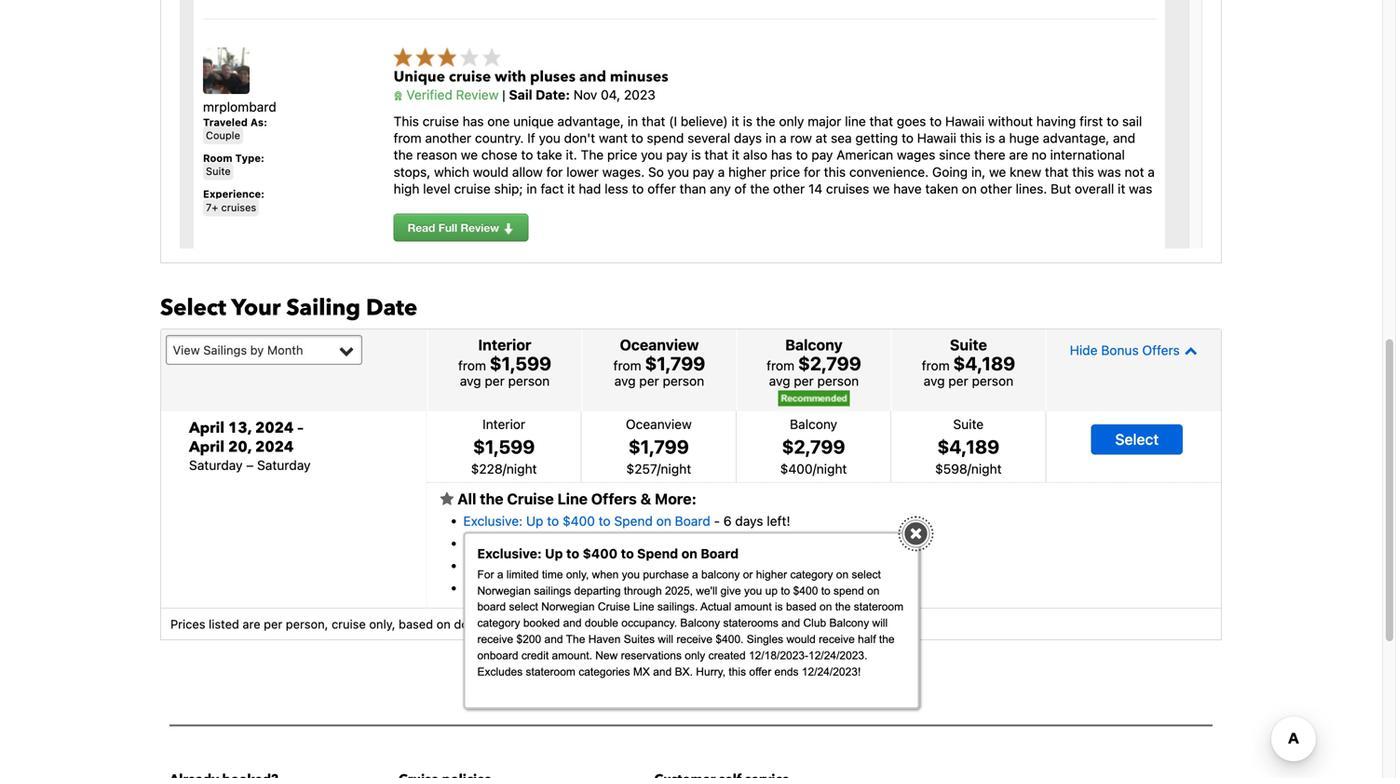 Task type: locate. For each thing, give the bounding box(es) containing it.
1 horizontal spatial line
[[634, 601, 655, 614]]

1 other from the left
[[773, 181, 805, 197]]

1 horizontal spatial offer
[[749, 666, 772, 679]]

only inside this cruise has one unique advantage, in that (i believe) it is the only major line that goes to hawaii without having first to sail from another country.  if you don't want to spend several days in a row at sea getting to hawaii this is a huge advantage, and the reason we chose to take it.  the price you pay is that it also has to pay american wages since there are no international stops, which would allow for lower wages.  so you pay a higher price for this convenience.  going in, we knew that this was not a high level cruise ship; in fact it had less to offer than any of the other 14 cruises we have taken on other lines.  but overall it was worth it to us to fly in and out of honolulu, and have 2 days on each island, rather than just one.
[[779, 113, 805, 129]]

1 vertical spatial at
[[620, 559, 631, 574]]

1 vertical spatial has
[[771, 147, 793, 163]]

1 night from the left
[[507, 462, 537, 477]]

offer down so
[[648, 181, 676, 197]]

1 vertical spatial the
[[566, 634, 585, 646]]

person inside oceanview from $1,799 avg per person
[[663, 373, 705, 389]]

line inside exclusive: up to $400 to spend on board for a limited time only, when you purchase a balcony or higher category on select norwegian sailings departing through 2025, we'll give you up to $400 to spend on board select norwegian cruise line sailings. actual amount is based on the stateroom category booked and double occupancy. balcony staterooms and club balcony will receive $200 and the haven suites will receive $400. singles would receive half the onboard credit amount. new reservations only created 12/18/2023-12/24/2023. excludes stateroom categories mx and bx. hurry, this offer ends 12/24/2023!
[[634, 601, 655, 614]]

$4,189
[[954, 352, 1016, 374], [938, 436, 1000, 458]]

category
[[791, 569, 833, 581], [478, 617, 520, 630]]

3 / from the left
[[813, 462, 817, 477]]

spend down (i
[[647, 130, 684, 146]]

board up balcony
[[701, 547, 739, 562]]

to up 'bonus:'
[[547, 514, 559, 529]]

offer inside exclusive: up to $400 to spend on board for a limited time only, when you purchase a balcony or higher category on select norwegian sailings departing through 2025, we'll give you up to $400 to spend on board select norwegian cruise line sailings. actual amount is based on the stateroom category booked and double occupancy. balcony staterooms and club balcony will receive $200 and the haven suites will receive $400. singles would receive half the onboard credit amount. new reservations only created 12/18/2023-12/24/2023. excludes stateroom categories mx and bx. hurry, this offer ends 12/24/2023!
[[749, 666, 772, 679]]

spend for $1,000
[[614, 514, 653, 529]]

your
[[231, 293, 281, 324]]

new
[[596, 650, 618, 662]]

/
[[503, 462, 507, 477], [657, 462, 661, 477], [813, 462, 817, 477], [968, 462, 972, 477]]

0 horizontal spatial at
[[620, 559, 631, 574]]

0 vertical spatial of
[[735, 181, 747, 197]]

the inside this cruise has one unique advantage, in that (i believe) it is the only major line that goes to hawaii without having first to sail from another country.  if you don't want to spend several days in a row at sea getting to hawaii this is a huge advantage, and the reason we chose to take it.  the price you pay is that it also has to pay american wages since there are no international stops, which would allow for lower wages.  so you pay a higher price for this convenience.  going in, we knew that this was not a high level cruise ship; in fact it had less to offer than any of the other 14 cruises we have taken on other lines.  but overall it was worth it to us to fly in and out of honolulu, and have 2 days on each island, rather than just one.
[[581, 147, 604, 163]]

suite inside suite $4,189 $598 / night
[[954, 417, 984, 432]]

for left 3rd
[[602, 581, 619, 596]]

have
[[894, 181, 922, 197], [675, 198, 704, 214]]

oceanview for $1,799
[[626, 417, 692, 432]]

occupancy. up $200
[[496, 618, 560, 632]]

0 vertical spatial oceanview
[[620, 336, 699, 354]]

at down major
[[816, 130, 828, 146]]

0 horizontal spatial advantage,
[[558, 113, 624, 129]]

interior $1,599 $228 / night
[[471, 417, 537, 477]]

has down row
[[771, 147, 793, 163]]

1 horizontal spatial other
[[981, 181, 1013, 197]]

offers up exclusive: up to $400 to spend on board link
[[591, 490, 637, 508]]

higher inside exclusive: up to $400 to spend on board for a limited time only, when you purchase a balcony or higher category on select norwegian sailings departing through 2025, we'll give you up to $400 to spend on board select norwegian cruise line sailings. actual amount is based on the stateroom category booked and double occupancy. balcony staterooms and club balcony will receive $200 and the haven suites will receive $400. singles would receive half the onboard credit amount. new reservations only created 12/18/2023-12/24/2023. excludes stateroom categories mx and bx. hurry, this offer ends 12/24/2023!
[[756, 569, 787, 581]]

for up '14'
[[804, 164, 821, 180]]

review
[[456, 87, 499, 103], [461, 221, 499, 234]]

0 vertical spatial based
[[786, 601, 817, 614]]

2 avg from the left
[[615, 373, 636, 389]]

0 vertical spatial was
[[1098, 164, 1122, 180]]

this
[[960, 130, 982, 146], [824, 164, 846, 180], [1073, 164, 1095, 180], [729, 666, 746, 679]]

0 horizontal spatial cruise
[[507, 490, 554, 508]]

12/18/2023-
[[749, 650, 809, 662]]

/ for $2,799
[[813, 462, 817, 477]]

2 saturday from the left
[[257, 458, 311, 473]]

0 horizontal spatial spend
[[647, 130, 684, 146]]

at left sea
[[620, 559, 631, 574]]

norwegian
[[478, 585, 531, 598], [542, 601, 595, 614]]

line down through
[[634, 601, 655, 614]]

& inside exclusive: up to $400 to spend on board -                         6 days left! booking.com bonus: up to $1,000 to spend on board 2nd guest free + all free at sea perks free or reduced fares for 3rd & 4th guests!
[[647, 581, 656, 596]]

0 horizontal spatial –
[[246, 458, 254, 473]]

you up through
[[622, 569, 640, 581]]

up
[[766, 585, 778, 598]]

0 horizontal spatial saturday
[[189, 458, 243, 473]]

$400 inside exclusive: up to $400 to spend on board -                         6 days left! booking.com bonus: up to $1,000 to spend on board 2nd guest free + all free at sea perks free or reduced fares for 3rd & 4th guests!
[[563, 514, 595, 529]]

offers
[[1143, 343, 1180, 358], [591, 490, 637, 508]]

0 horizontal spatial offer
[[648, 181, 676, 197]]

less
[[605, 181, 629, 197]]

2 / from the left
[[657, 462, 661, 477]]

or inside exclusive: up to $400 to spend on board for a limited time only, when you purchase a balcony or higher category on select norwegian sailings departing through 2025, we'll give you up to $400 to spend on board select norwegian cruise line sailings. actual amount is based on the stateroom category booked and double occupancy. balcony staterooms and club balcony will receive $200 and the haven suites will receive $400. singles would receive half the onboard credit amount. new reservations only created 12/18/2023-12/24/2023. excludes stateroom categories mx and bx. hurry, this offer ends 12/24/2023!
[[743, 569, 753, 581]]

avg for $2,799
[[769, 373, 791, 389]]

exclusive: up booking.com
[[464, 514, 523, 529]]

select
[[852, 569, 881, 581], [509, 601, 538, 614]]

0 vertical spatial exclusive:
[[464, 514, 523, 529]]

0 vertical spatial suite
[[206, 166, 231, 178]]

cruises up rather
[[826, 181, 870, 197]]

price
[[607, 147, 638, 163], [770, 164, 801, 180]]

balcony down actual
[[681, 617, 720, 630]]

3 night from the left
[[817, 462, 847, 477]]

experience: 7+ cruises
[[203, 188, 265, 214]]

with
[[495, 67, 527, 87]]

1 vertical spatial spend
[[834, 585, 864, 598]]

balcony
[[786, 336, 843, 354], [790, 417, 838, 432], [681, 617, 720, 630], [830, 617, 870, 630]]

$1,000
[[627, 536, 668, 552]]

per for $1,599
[[485, 373, 505, 389]]

also
[[743, 147, 768, 163]]

spend inside exclusive: up to $400 to spend on board for a limited time only, when you purchase a balcony or higher category on select norwegian sailings departing through 2025, we'll give you up to $400 to spend on board select norwegian cruise line sailings. actual amount is based on the stateroom category booked and double occupancy. balcony staterooms and club balcony will receive $200 and the haven suites will receive $400. singles would receive half the onboard credit amount. new reservations only created 12/18/2023-12/24/2023. excludes stateroom categories mx and bx. hurry, this offer ends 12/24/2023!
[[637, 547, 679, 562]]

per up recommended image
[[794, 373, 814, 389]]

departing
[[574, 585, 621, 598]]

1 vertical spatial suite
[[950, 336, 988, 354]]

from up oceanview $1,799 $257 / night
[[614, 358, 642, 373]]

norwegian up board
[[478, 585, 531, 598]]

0 vertical spatial offers
[[1143, 343, 1180, 358]]

1 horizontal spatial select
[[1116, 431, 1159, 449]]

to down goes at top
[[902, 130, 914, 146]]

$200
[[517, 634, 542, 646]]

view
[[173, 343, 200, 357]]

exclusive: inside exclusive: up to $400 to spend on board -                         6 days left! booking.com bonus: up to $1,000 to spend on board 2nd guest free + all free at sea perks free or reduced fares for 3rd & 4th guests!
[[464, 514, 523, 529]]

1 horizontal spatial cruise
[[598, 601, 630, 614]]

1 vertical spatial oceanview
[[626, 417, 692, 432]]

avg for $4,189
[[924, 373, 945, 389]]

/ inside oceanview $1,799 $257 / night
[[657, 462, 661, 477]]

the down $228
[[480, 490, 504, 508]]

cruise inside exclusive: up to $400 to spend on board for a limited time only, when you purchase a balcony or higher category on select norwegian sailings departing through 2025, we'll give you up to $400 to spend on board select norwegian cruise line sailings. actual amount is based on the stateroom category booked and double occupancy. balcony staterooms and club balcony will receive $200 and the haven suites will receive $400. singles would receive half the onboard credit amount. new reservations only created 12/18/2023-12/24/2023. excludes stateroom categories mx and bx. hurry, this offer ends 12/24/2023!
[[598, 601, 630, 614]]

1 horizontal spatial receive
[[677, 634, 713, 646]]

time
[[542, 569, 563, 581]]

and left club
[[782, 617, 801, 630]]

for inside exclusive: up to $400 to spend on board -                         6 days left! booking.com bonus: up to $1,000 to spend on board 2nd guest free + all free at sea perks free or reduced fares for 3rd & 4th guests!
[[602, 581, 619, 596]]

oceanview $1,799 $257 / night
[[626, 417, 692, 477]]

created
[[709, 650, 746, 662]]

0 vertical spatial than
[[680, 181, 706, 197]]

$1,599 inside interior from $1,599 avg per person
[[490, 352, 552, 374]]

12/24/2023.
[[809, 650, 868, 662]]

is up also
[[743, 113, 753, 129]]

night right $598
[[972, 462, 1002, 477]]

2 vertical spatial days
[[735, 514, 764, 529]]

balcony down recommended image
[[790, 417, 838, 432]]

2 other from the left
[[981, 181, 1013, 197]]

2 receive from the left
[[677, 634, 713, 646]]

more:
[[655, 490, 697, 508]]

1 receive from the left
[[478, 634, 514, 646]]

4 night from the left
[[972, 462, 1002, 477]]

0 vertical spatial all
[[458, 490, 476, 508]]

$4,189 up $598
[[938, 436, 1000, 458]]

the
[[756, 113, 776, 129], [394, 147, 413, 163], [750, 181, 770, 197], [480, 490, 504, 508], [836, 601, 851, 614], [879, 634, 895, 646]]

1 vertical spatial $4,189
[[938, 436, 1000, 458]]

night inside suite $4,189 $598 / night
[[972, 462, 1002, 477]]

sailings.
[[658, 601, 698, 614]]

days right 6
[[735, 514, 764, 529]]

avg inside oceanview from $1,799 avg per person
[[615, 373, 636, 389]]

1 horizontal spatial was
[[1129, 181, 1153, 197]]

oceanview
[[620, 336, 699, 354], [626, 417, 692, 432]]

spend inside this cruise has one unique advantage, in that (i believe) it is the only major line that goes to hawaii without having first to sail from another country.  if you don't want to spend several days in a row at sea getting to hawaii this is a huge advantage, and the reason we chose to take it.  the price you pay is that it also has to pay american wages since there are no international stops, which would allow for lower wages.  so you pay a higher price for this convenience.  going in, we knew that this was not a high level cruise ship; in fact it had less to offer than any of the other 14 cruises we have taken on other lines.  but overall it was worth it to us to fly in and out of honolulu, and have 2 days on each island, rather than just one.
[[647, 130, 684, 146]]

board for or
[[701, 547, 739, 562]]

avg inside interior from $1,599 avg per person
[[460, 373, 481, 389]]

receive up 12/24/2023.
[[819, 634, 855, 646]]

overall
[[1075, 181, 1115, 197]]

0 horizontal spatial price
[[607, 147, 638, 163]]

per left person,
[[264, 618, 283, 632]]

$1,799
[[645, 352, 706, 374], [629, 436, 689, 458]]

2024 right "13,"
[[255, 418, 294, 439]]

offer inside this cruise has one unique advantage, in that (i believe) it is the only major line that goes to hawaii without having first to sail from another country.  if you don't want to spend several days in a row at sea getting to hawaii this is a huge advantage, and the reason we chose to take it.  the price you pay is that it also has to pay american wages since there are no international stops, which would allow for lower wages.  so you pay a higher price for this convenience.  going in, we knew that this was not a high level cruise ship; in fact it had less to offer than any of the other 14 cruises we have taken on other lines.  but overall it was worth it to us to fly in and out of honolulu, and have 2 days on each island, rather than just one.
[[648, 181, 676, 197]]

the inside exclusive: up to $400 to spend on board for a limited time only, when you purchase a balcony or higher category on select norwegian sailings departing through 2025, we'll give you up to $400 to spend on board select norwegian cruise line sailings. actual amount is based on the stateroom category booked and double occupancy. balcony staterooms and club balcony will receive $200 and the haven suites will receive $400. singles would receive half the onboard credit amount. new reservations only created 12/18/2023-12/24/2023. excludes stateroom categories mx and bx. hurry, this offer ends 12/24/2023!
[[566, 634, 585, 646]]

up up the time
[[545, 547, 563, 562]]

1 horizontal spatial offers
[[1143, 343, 1180, 358]]

double down board
[[454, 618, 493, 632]]

1 vertical spatial based
[[399, 618, 433, 632]]

interior
[[478, 336, 532, 354], [483, 417, 526, 432]]

saturday
[[189, 458, 243, 473], [257, 458, 311, 473]]

suite for $4,189
[[954, 417, 984, 432]]

avg up recommended image
[[769, 373, 791, 389]]

double inside exclusive: up to $400 to spend on board for a limited time only, when you purchase a balcony or higher category on select norwegian sailings departing through 2025, we'll give you up to $400 to spend on board select norwegian cruise line sailings. actual amount is based on the stateroom category booked and double occupancy. balcony staterooms and club balcony will receive $200 and the haven suites will receive $400. singles would receive half the onboard credit amount. new reservations only created 12/18/2023-12/24/2023. excludes stateroom categories mx and bx. hurry, this offer ends 12/24/2023!
[[585, 617, 619, 630]]

person inside suite from $4,189 avg per person
[[972, 373, 1014, 389]]

$4,189 up suite $4,189 $598 / night
[[954, 352, 1016, 374]]

so
[[648, 164, 664, 180]]

country.
[[475, 130, 524, 146]]

&
[[641, 490, 652, 508], [647, 581, 656, 596], [677, 660, 686, 674]]

1 horizontal spatial advantage,
[[1043, 130, 1110, 146]]

this down international
[[1073, 164, 1095, 180]]

the up lower
[[581, 147, 604, 163]]

purchase
[[643, 569, 689, 581]]

3 person from the left
[[818, 373, 859, 389]]

from inside suite from $4,189 avg per person
[[922, 358, 950, 373]]

1 2024 from the top
[[255, 418, 294, 439]]

cruise left |
[[449, 67, 491, 87]]

$400.
[[716, 634, 744, 646]]

0 vertical spatial would
[[473, 164, 509, 180]]

amount.
[[552, 650, 593, 662]]

higher up up
[[756, 569, 787, 581]]

the up amount.
[[566, 634, 585, 646]]

cruise up booking.com
[[507, 490, 554, 508]]

to left sea
[[621, 547, 634, 562]]

0 horizontal spatial based
[[399, 618, 433, 632]]

offer
[[648, 181, 676, 197], [749, 666, 772, 679]]

0 vertical spatial category
[[791, 569, 833, 581]]

getting
[[856, 130, 898, 146]]

2 horizontal spatial receive
[[819, 634, 855, 646]]

0 vertical spatial only,
[[566, 569, 589, 581]]

1 person from the left
[[508, 373, 550, 389]]

if
[[528, 130, 536, 146]]

1 vertical spatial higher
[[756, 569, 787, 581]]

0 horizontal spatial would
[[473, 164, 509, 180]]

1 horizontal spatial for
[[602, 581, 619, 596]]

0 horizontal spatial norwegian
[[478, 585, 531, 598]]

up up booking.com
[[526, 514, 544, 529]]

1 / from the left
[[503, 462, 507, 477]]

ends
[[775, 666, 799, 679]]

night inside interior $1,599 $228 / night
[[507, 462, 537, 477]]

pay down sea
[[812, 147, 833, 163]]

just
[[914, 198, 936, 214]]

other up each
[[773, 181, 805, 197]]

or
[[743, 569, 753, 581], [494, 581, 506, 596]]

terms
[[639, 660, 674, 674]]

from for $2,799
[[767, 358, 795, 373]]

free up "free or reduced fares for 3rd & 4th guests!" link
[[589, 559, 616, 574]]

exclusive: inside exclusive: up to $400 to spend on board for a limited time only, when you purchase a balcony or higher category on select norwegian sailings departing through 2025, we'll give you up to $400 to spend on board select norwegian cruise line sailings. actual amount is based on the stateroom category booked and double occupancy. balcony staterooms and club balcony will receive $200 and the haven suites will receive $400. singles would receive half the onboard credit amount. new reservations only created 12/18/2023-12/24/2023. excludes stateroom categories mx and bx. hurry, this offer ends 12/24/2023!
[[478, 547, 542, 562]]

this inside exclusive: up to $400 to spend on board for a limited time only, when you purchase a balcony or higher category on select norwegian sailings departing through 2025, we'll give you up to $400 to spend on board select norwegian cruise line sailings. actual amount is based on the stateroom category booked and double occupancy. balcony staterooms and club balcony will receive $200 and the haven suites will receive $400. singles would receive half the onboard credit amount. new reservations only created 12/18/2023-12/24/2023. excludes stateroom categories mx and bx. hurry, this offer ends 12/24/2023!
[[729, 666, 746, 679]]

2023
[[624, 87, 656, 103]]

days
[[734, 130, 762, 146], [719, 198, 747, 214], [735, 514, 764, 529]]

1 horizontal spatial double
[[585, 617, 619, 630]]

from inside interior from $1,599 avg per person
[[458, 358, 486, 373]]

4th
[[659, 581, 680, 596]]

mx
[[634, 666, 650, 679]]

interior inside interior $1,599 $228 / night
[[483, 417, 526, 432]]

there
[[975, 147, 1006, 163]]

$2,799 up recommended image
[[798, 352, 862, 374]]

balcony up half
[[830, 617, 870, 630]]

spend up purchase
[[637, 547, 679, 562]]

board for spend
[[675, 514, 711, 529]]

not
[[1125, 164, 1145, 180]]

avg inside balcony from $2,799 avg per person
[[769, 373, 791, 389]]

per for $1,799
[[640, 373, 660, 389]]

this up since
[[960, 130, 982, 146]]

only up bx.
[[685, 650, 706, 662]]

will up half
[[873, 617, 888, 630]]

up for booking.com
[[526, 514, 544, 529]]

select your sailing date
[[160, 293, 418, 324]]

exclusive:
[[464, 514, 523, 529], [478, 547, 542, 562]]

mrplombard
[[203, 99, 276, 115]]

0 vertical spatial higher
[[729, 164, 767, 180]]

1 vertical spatial only
[[685, 650, 706, 662]]

only inside exclusive: up to $400 to spend on board for a limited time only, when you purchase a balcony or higher category on select norwegian sailings departing through 2025, we'll give you up to $400 to spend on board select norwegian cruise line sailings. actual amount is based on the stateroom category booked and double occupancy. balcony staterooms and club balcony will receive $200 and the haven suites will receive $400. singles would receive half the onboard credit amount. new reservations only created 12/18/2023-12/24/2023. excludes stateroom categories mx and bx. hurry, this offer ends 12/24/2023!
[[685, 650, 706, 662]]

$2,799 down recommended image
[[782, 436, 846, 458]]

traveled
[[203, 116, 248, 128]]

/ inside balcony $2,799 $400 / night
[[813, 462, 817, 477]]

spend for a
[[637, 547, 679, 562]]

4 avg from the left
[[924, 373, 945, 389]]

2 horizontal spatial we
[[990, 164, 1007, 180]]

3 avg from the left
[[769, 373, 791, 389]]

interior for $1,599
[[483, 417, 526, 432]]

to down row
[[796, 147, 808, 163]]

board left -
[[675, 514, 711, 529]]

avg inside suite from $4,189 avg per person
[[924, 373, 945, 389]]

this down created
[[729, 666, 746, 679]]

$1,599 inside interior $1,599 $228 / night
[[473, 436, 535, 458]]

0 vertical spatial $2,799
[[798, 352, 862, 374]]

4 / from the left
[[968, 462, 972, 477]]

from inside oceanview from $1,799 avg per person
[[614, 358, 642, 373]]

night for $4,189
[[972, 462, 1002, 477]]

through
[[624, 585, 662, 598]]

1 vertical spatial have
[[675, 198, 704, 214]]

0 vertical spatial interior
[[478, 336, 532, 354]]

to
[[930, 113, 942, 129], [1107, 113, 1119, 129], [631, 130, 644, 146], [902, 130, 914, 146], [521, 147, 533, 163], [796, 147, 808, 163], [632, 181, 644, 197], [443, 198, 455, 214], [476, 198, 488, 214], [547, 514, 559, 529], [599, 514, 611, 529], [611, 536, 623, 552], [671, 536, 683, 552], [566, 547, 580, 562], [621, 547, 634, 562], [781, 585, 790, 598], [822, 585, 831, 598]]

0 horizontal spatial has
[[463, 113, 484, 129]]

per inside oceanview from $1,799 avg per person
[[640, 373, 660, 389]]

actual
[[701, 601, 732, 614]]

perks
[[661, 559, 694, 574]]

7+
[[206, 202, 218, 214]]

per inside suite from $4,189 avg per person
[[949, 373, 969, 389]]

per inside interior from $1,599 avg per person
[[485, 373, 505, 389]]

from inside balcony from $2,799 avg per person
[[767, 358, 795, 373]]

on
[[962, 181, 977, 197], [750, 198, 765, 214], [657, 514, 672, 529], [729, 536, 744, 552], [682, 547, 698, 562], [837, 569, 849, 581], [868, 585, 880, 598], [820, 601, 832, 614], [437, 618, 451, 632]]

0 vertical spatial are
[[1010, 147, 1029, 163]]

1 horizontal spatial stateroom
[[854, 601, 904, 614]]

1 horizontal spatial up
[[545, 547, 563, 562]]

interior for from
[[478, 336, 532, 354]]

occupancy. inside exclusive: up to $400 to spend on board for a limited time only, when you purchase a balcony or higher category on select norwegian sailings departing through 2025, we'll give you up to $400 to spend on board select norwegian cruise line sailings. actual amount is based on the stateroom category booked and double occupancy. balcony staterooms and club balcony will receive $200 and the haven suites will receive $400. singles would receive half the onboard credit amount. new reservations only created 12/18/2023-12/24/2023. excludes stateroom categories mx and bx. hurry, this offer ends 12/24/2023!
[[622, 617, 677, 630]]

advantage, up don't
[[558, 113, 624, 129]]

/ inside interior $1,599 $228 / night
[[503, 462, 507, 477]]

chevron up image
[[1180, 344, 1198, 357]]

sailings
[[203, 343, 247, 357]]

night inside balcony $2,799 $400 / night
[[817, 462, 847, 477]]

– down "13,"
[[246, 458, 254, 473]]

we down "convenience."
[[873, 181, 890, 197]]

2 person from the left
[[663, 373, 705, 389]]

per inside balcony from $2,799 avg per person
[[794, 373, 814, 389]]

1 vertical spatial we
[[990, 164, 1007, 180]]

person inside interior from $1,599 avg per person
[[508, 373, 550, 389]]

for up fact
[[547, 164, 563, 180]]

suite inside suite from $4,189 avg per person
[[950, 336, 988, 354]]

0 horizontal spatial other
[[773, 181, 805, 197]]

1 april from the top
[[189, 418, 225, 439]]

pay down (i
[[666, 147, 688, 163]]

0 horizontal spatial only
[[685, 650, 706, 662]]

select
[[160, 293, 226, 324], [1116, 431, 1159, 449]]

would down club
[[787, 634, 816, 646]]

1 horizontal spatial has
[[771, 147, 793, 163]]

saturday down "13,"
[[189, 458, 243, 473]]

spend
[[614, 514, 653, 529], [687, 536, 726, 552], [637, 547, 679, 562]]

night up more:
[[661, 462, 692, 477]]

1 avg from the left
[[460, 373, 481, 389]]

1 horizontal spatial are
[[1010, 147, 1029, 163]]

1 vertical spatial &
[[647, 581, 656, 596]]

and right the pluses
[[580, 67, 607, 87]]

oceanview inside oceanview from $1,799 avg per person
[[620, 336, 699, 354]]

small verified icon image
[[394, 91, 403, 101]]

us
[[458, 198, 473, 214]]

terms & conditions link
[[633, 660, 750, 674]]

board
[[675, 514, 711, 529], [748, 536, 783, 552], [701, 547, 739, 562]]

is
[[743, 113, 753, 129], [986, 130, 996, 146], [692, 147, 701, 163], [775, 601, 783, 614]]

person for $1,599
[[508, 373, 550, 389]]

1 horizontal spatial we
[[873, 181, 890, 197]]

had
[[579, 181, 601, 197]]

board inside exclusive: up to $400 to spend on board for a limited time only, when you purchase a balcony or higher category on select norwegian sailings departing through 2025, we'll give you up to $400 to spend on board select norwegian cruise line sailings. actual amount is based on the stateroom category booked and double occupancy. balcony staterooms and club balcony will receive $200 and the haven suites will receive $400. singles would receive half the onboard credit amount. new reservations only created 12/18/2023-12/24/2023. excludes stateroom categories mx and bx. hurry, this offer ends 12/24/2023!
[[701, 547, 739, 562]]

1 vertical spatial norwegian
[[542, 601, 595, 614]]

it right believe)
[[732, 113, 740, 129]]

1 vertical spatial stateroom
[[526, 666, 576, 679]]

spend inside exclusive: up to $400 to spend on board for a limited time only, when you purchase a balcony or higher category on select norwegian sailings departing through 2025, we'll give you up to $400 to spend on board select norwegian cruise line sailings. actual amount is based on the stateroom category booked and double occupancy. balcony staterooms and club balcony will receive $200 and the haven suites will receive $400. singles would receive half the onboard credit amount. new reservations only created 12/18/2023-12/24/2023. excludes stateroom categories mx and bx. hurry, this offer ends 12/24/2023!
[[834, 585, 864, 598]]

review inside read full review 'button'
[[461, 221, 499, 234]]

select up half
[[852, 569, 881, 581]]

1 vertical spatial would
[[787, 634, 816, 646]]

0 horizontal spatial cruises
[[221, 202, 256, 214]]

this
[[394, 113, 419, 129]]

1 horizontal spatial at
[[816, 130, 828, 146]]

staterooms
[[723, 617, 779, 630]]

person up recommended image
[[818, 373, 859, 389]]

the up 12/24/2023.
[[836, 601, 851, 614]]

onboard
[[478, 650, 519, 662]]

select up view
[[160, 293, 226, 324]]

all
[[458, 490, 476, 508], [571, 559, 586, 574]]

0 vertical spatial cruises
[[826, 181, 870, 197]]

person inside balcony from $2,799 avg per person
[[818, 373, 859, 389]]

night inside oceanview $1,799 $257 / night
[[661, 462, 692, 477]]

1 horizontal spatial based
[[786, 601, 817, 614]]

exclusive: up to $400 to spend on board dialog
[[464, 520, 930, 710]]

days up also
[[734, 130, 762, 146]]

/ inside suite $4,189 $598 / night
[[968, 462, 972, 477]]

1 vertical spatial $1,799
[[629, 436, 689, 458]]

0 horizontal spatial free
[[464, 581, 490, 596]]

1 horizontal spatial all
[[571, 559, 586, 574]]

0 horizontal spatial will
[[658, 634, 674, 646]]

1 horizontal spatial spend
[[834, 585, 864, 598]]

up inside exclusive: up to $400 to spend on board for a limited time only, when you purchase a balcony or higher category on select norwegian sailings departing through 2025, we'll give you up to $400 to spend on board select norwegian cruise line sailings. actual amount is based on the stateroom category booked and double occupancy. balcony staterooms and club balcony will receive $200 and the haven suites will receive $400. singles would receive half the onboard credit amount. new reservations only created 12/18/2023-12/24/2023. excludes stateroom categories mx and bx. hurry, this offer ends 12/24/2023!
[[545, 547, 563, 562]]

1 vertical spatial all
[[571, 559, 586, 574]]

1 vertical spatial cruises
[[221, 202, 256, 214]]

2 horizontal spatial for
[[804, 164, 821, 180]]

interior inside interior from $1,599 avg per person
[[478, 336, 532, 354]]

balcony inside balcony from $2,799 avg per person
[[786, 336, 843, 354]]

1 horizontal spatial of
[[735, 181, 747, 197]]

2nd
[[464, 559, 487, 574]]

4 person from the left
[[972, 373, 1014, 389]]

avg for $1,599
[[460, 373, 481, 389]]

1 vertical spatial cruise
[[598, 601, 630, 614]]

per up oceanview $1,799 $257 / night
[[640, 373, 660, 389]]

free down "2nd"
[[464, 581, 490, 596]]

0 vertical spatial days
[[734, 130, 762, 146]]

select down reduced
[[509, 601, 538, 614]]

interior from $1,599 avg per person
[[458, 336, 552, 389]]

/ for $4,189
[[968, 462, 972, 477]]

we up which on the left top of the page
[[461, 147, 478, 163]]

2 night from the left
[[661, 462, 692, 477]]

or up board
[[494, 581, 506, 596]]

only, right the time
[[566, 569, 589, 581]]

1 vertical spatial days
[[719, 198, 747, 214]]

1 vertical spatial of
[[573, 198, 585, 214]]

will up reservations
[[658, 634, 674, 646]]

take
[[537, 147, 563, 163]]

0 vertical spatial the
[[581, 147, 604, 163]]

in up want
[[628, 113, 638, 129]]

sea
[[635, 559, 657, 574]]

it.
[[566, 147, 577, 163]]

oceanview for from
[[620, 336, 699, 354]]

person for $1,799
[[663, 373, 705, 389]]

1 vertical spatial line
[[634, 601, 655, 614]]

offer down 12/18/2023-
[[749, 666, 772, 679]]

person for $2,799
[[818, 373, 859, 389]]

person
[[508, 373, 550, 389], [663, 373, 705, 389], [818, 373, 859, 389], [972, 373, 1014, 389]]

of right any
[[735, 181, 747, 197]]

than left any
[[680, 181, 706, 197]]

a left row
[[780, 130, 787, 146]]



Task type: describe. For each thing, give the bounding box(es) containing it.
terms & conditions
[[639, 660, 750, 674]]

pluses
[[530, 67, 576, 87]]

to up booking.com bonus: up to $1,000 to spend on board link
[[599, 514, 611, 529]]

$4,189 inside suite from $4,189 avg per person
[[954, 352, 1016, 374]]

cruises inside this cruise has one unique advantage, in that (i believe) it is the only major line that goes to hawaii without having first to sail from another country.  if you don't want to spend several days in a row at sea getting to hawaii this is a huge advantage, and the reason we chose to take it.  the price you pay is that it also has to pay american wages since there are no international stops, which would allow for lower wages.  so you pay a higher price for this convenience.  going in, we knew that this was not a high level cruise ship; in fact it had less to offer than any of the other 14 cruises we have taken on other lines.  but overall it was worth it to us to fly in and out of honolulu, and have 2 days on each island, rather than just one.
[[826, 181, 870, 197]]

the up "stops,"
[[394, 147, 413, 163]]

$1,799 inside oceanview from $1,799 avg per person
[[645, 352, 706, 374]]

date
[[366, 293, 418, 324]]

3 receive from the left
[[819, 634, 855, 646]]

club
[[804, 617, 827, 630]]

are inside this cruise has one unique advantage, in that (i believe) it is the only major line that goes to hawaii without having first to sail from another country.  if you don't want to spend several days in a row at sea getting to hawaii this is a huge advantage, and the reason we chose to take it.  the price you pay is that it also has to pay american wages since there are no international stops, which would allow for lower wages.  so you pay a higher price for this convenience.  going in, we knew that this was not a high level cruise ship; in fact it had less to offer than any of the other 14 cruises we have taken on other lines.  but overall it was worth it to us to fly in and out of honolulu, and have 2 days on each island, rather than just one.
[[1010, 147, 1029, 163]]

row
[[791, 130, 812, 146]]

0 horizontal spatial offers
[[591, 490, 637, 508]]

read
[[408, 221, 435, 234]]

0 vertical spatial –
[[298, 418, 304, 439]]

to right us
[[476, 198, 488, 214]]

april 13, 2024 – april 20, 2024 saturday – saturday
[[189, 418, 311, 473]]

to up allow
[[521, 147, 533, 163]]

prices
[[171, 618, 205, 632]]

free or reduced fares for 3rd & 4th guests! link
[[464, 581, 729, 596]]

0 horizontal spatial occupancy.
[[496, 618, 560, 632]]

oceanview from $1,799 avg per person
[[614, 336, 706, 389]]

it down not
[[1118, 181, 1126, 197]]

major
[[808, 113, 842, 129]]

reduced
[[510, 581, 563, 596]]

from inside this cruise has one unique advantage, in that (i believe) it is the only major line that goes to hawaii without having first to sail from another country.  if you don't want to spend several days in a row at sea getting to hawaii this is a huge advantage, and the reason we chose to take it.  the price you pay is that it also has to pay american wages since there are no international stops, which would allow for lower wages.  so you pay a higher price for this convenience.  going in, we knew that this was not a high level cruise ship; in fact it had less to offer than any of the other 14 cruises we have taken on other lines.  but overall it was worth it to us to fly in and out of honolulu, and have 2 days on each island, rather than just one.
[[394, 130, 422, 146]]

it left "had"
[[568, 181, 575, 197]]

-
[[714, 514, 720, 529]]

0 horizontal spatial select
[[509, 601, 538, 614]]

verified review
[[403, 87, 499, 103]]

you up so
[[641, 147, 663, 163]]

and down so
[[649, 198, 672, 214]]

this down sea
[[824, 164, 846, 180]]

in down allow
[[527, 181, 537, 197]]

0 horizontal spatial stateroom
[[526, 666, 576, 679]]

$400 up when
[[583, 547, 618, 562]]

ship;
[[494, 181, 523, 197]]

based inside exclusive: up to $400 to spend on board for a limited time only, when you purchase a balcony or higher category on select norwegian sailings departing through 2025, we'll give you up to $400 to spend on board select norwegian cruise line sailings. actual amount is based on the stateroom category booked and double occupancy. balcony staterooms and club balcony will receive $200 and the haven suites will receive $400. singles would receive half the onboard credit amount. new reservations only created 12/18/2023-12/24/2023. excludes stateroom categories mx and bx. hurry, this offer ends 12/24/2023!
[[786, 601, 817, 614]]

hide bonus offers
[[1070, 343, 1180, 358]]

want
[[599, 130, 628, 146]]

and down reservations
[[653, 666, 672, 679]]

would inside exclusive: up to $400 to spend on board for a limited time only, when you purchase a balcony or higher category on select norwegian sailings departing through 2025, we'll give you up to $400 to spend on board select norwegian cruise line sailings. actual amount is based on the stateroom category booked and double occupancy. balcony staterooms and club balcony will receive $200 and the haven suites will receive $400. singles would receive half the onboard credit amount. new reservations only created 12/18/2023-12/24/2023. excludes stateroom categories mx and bx. hurry, this offer ends 12/24/2023!
[[787, 634, 816, 646]]

reason
[[417, 147, 457, 163]]

0 horizontal spatial was
[[1098, 164, 1122, 180]]

0 horizontal spatial have
[[675, 198, 704, 214]]

another
[[425, 130, 472, 146]]

a right for at the bottom left of page
[[497, 569, 504, 581]]

$400 up club
[[794, 585, 818, 598]]

$2,799 inside balcony from $2,799 avg per person
[[798, 352, 862, 374]]

conditions
[[689, 660, 750, 674]]

give
[[721, 585, 741, 598]]

honolulu,
[[589, 198, 646, 214]]

in up also
[[766, 130, 776, 146]]

lower
[[567, 164, 599, 180]]

sailing
[[286, 293, 361, 324]]

left!
[[767, 514, 791, 529]]

a up we'll
[[692, 569, 699, 581]]

balcony from $2,799 avg per person
[[767, 336, 862, 389]]

higher inside this cruise has one unique advantage, in that (i believe) it is the only major line that goes to hawaii without having first to sail from another country.  if you don't want to spend several days in a row at sea getting to hawaii this is a huge advantage, and the reason we chose to take it.  the price you pay is that it also has to pay american wages since there are no international stops, which would allow for lower wages.  so you pay a higher price for this convenience.  going in, we knew that this was not a high level cruise ship; in fact it had less to offer than any of the other 14 cruises we have taken on other lines.  but overall it was worth it to us to fly in and out of honolulu, and have 2 days on each island, rather than just one.
[[729, 164, 767, 180]]

to right less
[[632, 181, 644, 197]]

from for $1,599
[[458, 358, 486, 373]]

/ for $1,599
[[503, 462, 507, 477]]

only, inside exclusive: up to $400 to spend on board for a limited time only, when you purchase a balcony or higher category on select norwegian sailings departing through 2025, we'll give you up to $400 to spend on board select norwegian cruise line sailings. actual amount is based on the stateroom category booked and double occupancy. balcony staterooms and club balcony will receive $200 and the haven suites will receive $400. singles would receive half the onboard credit amount. new reservations only created 12/18/2023-12/24/2023. excludes stateroom categories mx and bx. hurry, this offer ends 12/24/2023!
[[566, 569, 589, 581]]

allow
[[512, 164, 543, 180]]

0 horizontal spatial for
[[547, 164, 563, 180]]

taken
[[926, 181, 959, 197]]

up for only,
[[545, 547, 563, 562]]

limited
[[507, 569, 539, 581]]

several
[[688, 130, 731, 146]]

14
[[809, 181, 823, 197]]

suite inside room type: suite
[[206, 166, 231, 178]]

star image
[[440, 492, 454, 507]]

by
[[250, 343, 264, 357]]

0 vertical spatial advantage,
[[558, 113, 624, 129]]

knew
[[1010, 164, 1042, 180]]

1 vertical spatial are
[[243, 618, 261, 632]]

night for $1,799
[[661, 462, 692, 477]]

from for $4,189
[[922, 358, 950, 373]]

is down several
[[692, 147, 701, 163]]

all inside exclusive: up to $400 to spend on board -                         6 days left! booking.com bonus: up to $1,000 to spend on board 2nd guest free + all free at sea perks free or reduced fares for 3rd & 4th guests!
[[571, 559, 586, 574]]

2 vertical spatial we
[[873, 181, 890, 197]]

room
[[203, 152, 233, 164]]

for
[[478, 569, 494, 581]]

verified
[[407, 87, 453, 103]]

balcony $2,799 $400 / night
[[781, 417, 847, 477]]

per for $2,799
[[794, 373, 814, 389]]

0 vertical spatial we
[[461, 147, 478, 163]]

no
[[1032, 147, 1047, 163]]

1 horizontal spatial will
[[873, 617, 888, 630]]

one.
[[939, 198, 965, 214]]

avg for $1,799
[[615, 373, 636, 389]]

rather
[[844, 198, 880, 214]]

is up there
[[986, 130, 996, 146]]

it down level
[[432, 198, 439, 214]]

2 vertical spatial &
[[677, 660, 686, 674]]

$2,799 inside balcony $2,799 $400 / night
[[782, 436, 846, 458]]

1 saturday from the left
[[189, 458, 243, 473]]

view sailings by month
[[173, 343, 303, 357]]

booked
[[524, 617, 560, 630]]

credit
[[522, 650, 549, 662]]

$1,799 inside oceanview $1,799 $257 / night
[[629, 436, 689, 458]]

at inside this cruise has one unique advantage, in that (i believe) it is the only major line that goes to hawaii without having first to sail from another country.  if you don't want to spend several days in a row at sea getting to hawaii this is a huge advantage, and the reason we chose to take it.  the price you pay is that it also has to pay american wages since there are no international stops, which would allow for lower wages.  so you pay a higher price for this convenience.  going in, we knew that this was not a high level cruise ship; in fact it had less to offer than any of the other 14 cruises we have taken on other lines.  but overall it was worth it to us to fly in and out of honolulu, and have 2 days on each island, rather than just one.
[[816, 130, 828, 146]]

cruises inside experience: 7+ cruises
[[221, 202, 256, 214]]

mrplombard image
[[203, 48, 250, 94]]

that left (i
[[642, 113, 666, 129]]

lines.
[[1016, 181, 1048, 197]]

1 vertical spatial will
[[658, 634, 674, 646]]

at inside exclusive: up to $400 to spend on board -                         6 days left! booking.com bonus: up to $1,000 to spend on board 2nd guest free + all free at sea perks free or reduced fares for 3rd & 4th guests!
[[620, 559, 631, 574]]

cruise up another in the left top of the page
[[423, 113, 459, 129]]

fares
[[566, 581, 599, 596]]

when
[[592, 569, 619, 581]]

would inside this cruise has one unique advantage, in that (i believe) it is the only major line that goes to hawaii without having first to sail from another country.  if you don't want to spend several days in a row at sea getting to hawaii this is a huge advantage, and the reason we chose to take it.  the price you pay is that it also has to pay american wages since there are no international stops, which would allow for lower wages.  so you pay a higher price for this convenience.  going in, we knew that this was not a high level cruise ship; in fact it had less to offer than any of the other 14 cruises we have taken on other lines.  but overall it was worth it to us to fly in and out of honolulu, and have 2 days on each island, rather than just one.
[[473, 164, 509, 180]]

wages
[[897, 147, 936, 163]]

1 vertical spatial price
[[770, 164, 801, 180]]

reservations
[[621, 650, 682, 662]]

without
[[988, 113, 1033, 129]]

to up the perks
[[671, 536, 683, 552]]

booking.com
[[464, 536, 542, 552]]

0 vertical spatial review
[[456, 87, 499, 103]]

a up any
[[718, 164, 725, 180]]

in right the fly
[[510, 198, 521, 214]]

experience:
[[203, 188, 265, 200]]

don't
[[564, 130, 596, 146]]

1 horizontal spatial category
[[791, 569, 833, 581]]

the up each
[[750, 181, 770, 197]]

night for $2,799
[[817, 462, 847, 477]]

is inside exclusive: up to $400 to spend on board for a limited time only, when you purchase a balcony or higher category on select norwegian sailings departing through 2025, we'll give you up to $400 to spend on board select norwegian cruise line sailings. actual amount is based on the stateroom category booked and double occupancy. balcony staterooms and club balcony will receive $200 and the haven suites will receive $400. singles would receive half the onboard credit amount. new reservations only created 12/18/2023-12/24/2023. excludes stateroom categories mx and bx. hurry, this offer ends 12/24/2023!
[[775, 601, 783, 614]]

cruise up us
[[454, 181, 491, 197]]

that down several
[[705, 147, 729, 163]]

1 horizontal spatial pay
[[693, 164, 715, 180]]

to up club
[[822, 585, 831, 598]]

board down left!
[[748, 536, 783, 552]]

person for $4,189
[[972, 373, 1014, 389]]

a right not
[[1148, 164, 1155, 180]]

read full review
[[408, 221, 503, 234]]

and down fact
[[524, 198, 546, 214]]

1 horizontal spatial select
[[852, 569, 881, 581]]

prices listed are per person, cruise only, based on double occupancy.
[[171, 618, 560, 632]]

1 horizontal spatial norwegian
[[542, 601, 595, 614]]

20,
[[228, 438, 252, 458]]

you up the take
[[539, 130, 561, 146]]

days inside exclusive: up to $400 to spend on board -                         6 days left! booking.com bonus: up to $1,000 to spend on board 2nd guest free + all free at sea perks free or reduced fares for 3rd & 4th guests!
[[735, 514, 764, 529]]

exclusive: up to $400 to spend on board -                         6 days left! booking.com bonus: up to $1,000 to spend on board 2nd guest free + all free at sea perks free or reduced fares for 3rd & 4th guests!
[[464, 514, 791, 596]]

that up getting
[[870, 113, 894, 129]]

out
[[550, 198, 570, 214]]

it left also
[[732, 147, 740, 163]]

cruise right person,
[[332, 618, 366, 632]]

$4,189 inside suite $4,189 $598 / night
[[938, 436, 1000, 458]]

bonus:
[[545, 536, 587, 552]]

from for $1,799
[[614, 358, 642, 373]]

and down the booked
[[545, 634, 563, 646]]

04,
[[601, 87, 621, 103]]

/ for $1,799
[[657, 462, 661, 477]]

recommended image
[[778, 391, 850, 407]]

2 horizontal spatial up
[[590, 536, 608, 552]]

and right the booked
[[563, 617, 582, 630]]

you up amount
[[744, 585, 762, 598]]

to down exclusive: up to $400 to spend on board link
[[566, 547, 580, 562]]

sail
[[509, 87, 533, 103]]

2
[[707, 198, 715, 214]]

a down without
[[999, 130, 1006, 146]]

asterisk image
[[633, 660, 639, 666]]

1 vertical spatial –
[[246, 458, 254, 473]]

the up also
[[756, 113, 776, 129]]

0 horizontal spatial double
[[454, 618, 493, 632]]

select for select your sailing date
[[160, 293, 226, 324]]

0 horizontal spatial pay
[[666, 147, 688, 163]]

exclusive: for exclusive: up to $400 to spend on board for a limited time only, when you purchase a balcony or higher category on select norwegian sailings departing through 2025, we'll give you up to $400 to spend on board select norwegian cruise line sailings. actual amount is based on the stateroom category booked and double occupancy. balcony staterooms and club balcony will receive $200 and the haven suites will receive $400. singles would receive half the onboard credit amount. new reservations only created 12/18/2023-12/24/2023. excludes stateroom categories mx and bx. hurry, this offer ends 12/24/2023!
[[478, 547, 542, 562]]

person,
[[286, 618, 328, 632]]

0 horizontal spatial only,
[[369, 618, 396, 632]]

exclusive: for exclusive: up to $400 to spend on board -                         6 days left! booking.com bonus: up to $1,000 to spend on board 2nd guest free + all free at sea perks free or reduced fares for 3rd & 4th guests!
[[464, 514, 523, 529]]

0 horizontal spatial than
[[680, 181, 706, 197]]

balcony inside balcony $2,799 $400 / night
[[790, 417, 838, 432]]

$598
[[936, 462, 968, 477]]

1 vertical spatial hawaii
[[918, 130, 957, 146]]

as:
[[251, 116, 267, 128]]

suite for from
[[950, 336, 988, 354]]

level
[[423, 181, 451, 197]]

to right up
[[781, 585, 790, 598]]

to left us
[[443, 198, 455, 214]]

per for $4,189
[[949, 373, 969, 389]]

verified review link
[[394, 87, 499, 103]]

$228
[[471, 462, 503, 477]]

board
[[478, 601, 506, 614]]

0 horizontal spatial of
[[573, 198, 585, 214]]

singles
[[747, 634, 784, 646]]

huge
[[1010, 130, 1040, 146]]

1 horizontal spatial free
[[529, 559, 556, 574]]

1 horizontal spatial have
[[894, 181, 922, 197]]

0 vertical spatial &
[[641, 490, 652, 508]]

unique
[[394, 67, 445, 87]]

2 horizontal spatial free
[[589, 559, 616, 574]]

+
[[559, 559, 567, 574]]

1 horizontal spatial than
[[884, 198, 910, 214]]

the right half
[[879, 634, 895, 646]]

nov
[[574, 87, 598, 103]]

0 horizontal spatial line
[[558, 490, 588, 508]]

or inside exclusive: up to $400 to spend on board -                         6 days left! booking.com bonus: up to $1,000 to spend on board 2nd guest free + all free at sea perks free or reduced fares for 3rd & 4th guests!
[[494, 581, 506, 596]]

2 april from the top
[[189, 438, 225, 458]]

which
[[434, 164, 469, 180]]

0 vertical spatial has
[[463, 113, 484, 129]]

select for select
[[1116, 431, 1159, 449]]

since
[[939, 147, 971, 163]]

to left $1,000
[[611, 536, 623, 552]]

0 vertical spatial hawaii
[[946, 113, 985, 129]]

to left sail
[[1107, 113, 1119, 129]]

night for $1,599
[[507, 462, 537, 477]]

to right goes at top
[[930, 113, 942, 129]]

1 vertical spatial advantage,
[[1043, 130, 1110, 146]]

0 vertical spatial cruise
[[507, 490, 554, 508]]

2 2024 from the top
[[255, 438, 294, 458]]

2 horizontal spatial pay
[[812, 147, 833, 163]]

booking.com bonus: up to $1,000 to spend on board link
[[464, 536, 783, 552]]

any
[[710, 181, 731, 197]]

and down sail
[[1113, 130, 1136, 146]]

to right want
[[631, 130, 644, 146]]

0 horizontal spatial category
[[478, 617, 520, 630]]

that up but at the right top of the page
[[1045, 164, 1069, 180]]

spend down -
[[687, 536, 726, 552]]

bonus
[[1102, 343, 1139, 358]]

$400 inside balcony $2,799 $400 / night
[[781, 462, 813, 477]]

you right so
[[668, 164, 689, 180]]



Task type: vqa. For each thing, say whether or not it's contained in the screenshot.
of
yes



